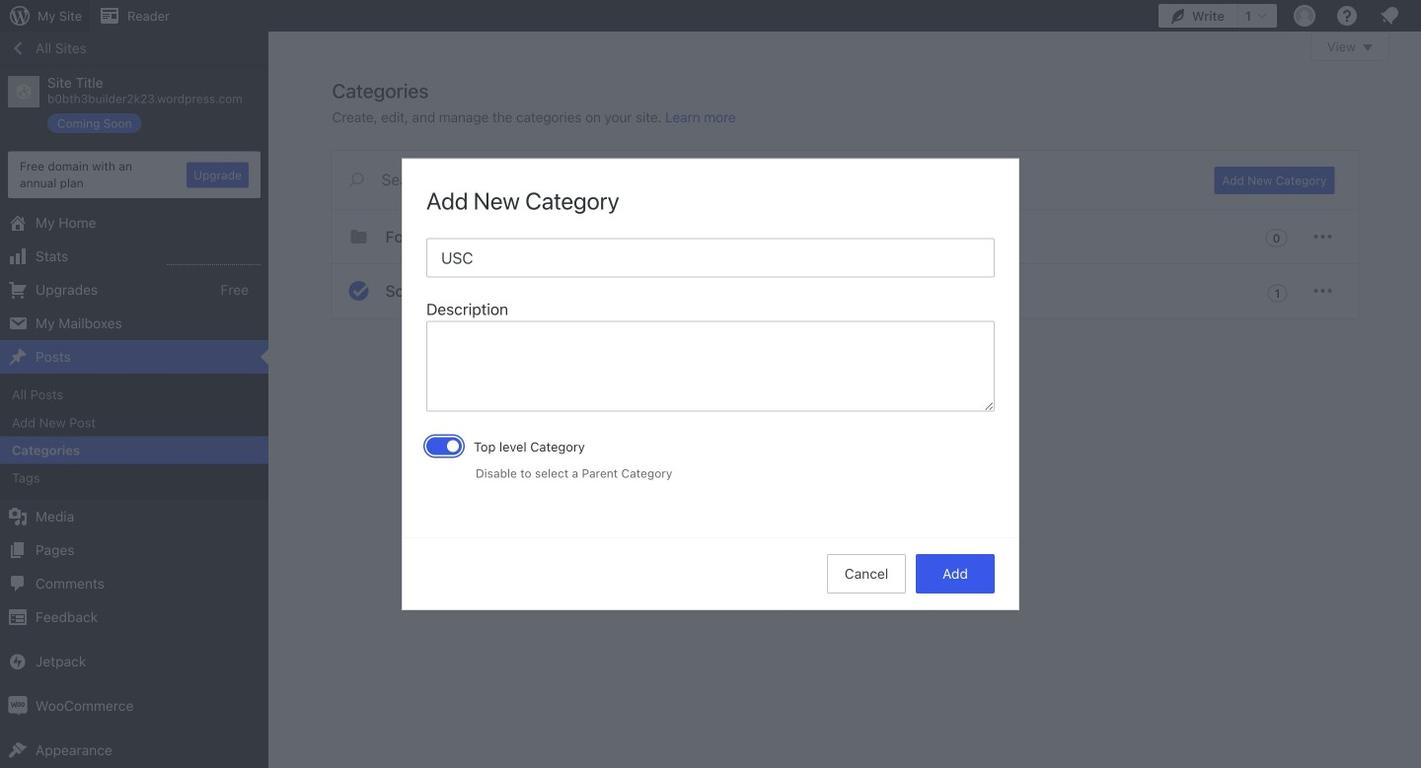 Task type: describe. For each thing, give the bounding box(es) containing it.
highest hourly views 0 image
[[167, 253, 261, 266]]

manage your notifications image
[[1378, 4, 1401, 28]]

img image
[[8, 697, 28, 716]]

toggle menu image for folder image
[[1311, 225, 1335, 249]]



Task type: vqa. For each thing, say whether or not it's contained in the screenshot.
TEXT BOX
yes



Task type: locate. For each thing, give the bounding box(es) containing it.
folder image
[[347, 225, 371, 249]]

0 vertical spatial toggle menu image
[[1311, 225, 1335, 249]]

main content
[[332, 32, 1389, 319]]

dialog
[[403, 159, 1018, 610]]

row
[[332, 210, 1358, 319]]

4 list item from the top
[[1412, 388, 1421, 462]]

None search field
[[332, 151, 1190, 208]]

2 list item from the top
[[1412, 203, 1421, 296]]

group
[[426, 297, 995, 418]]

socialing image
[[347, 279, 371, 303]]

2 toggle menu image from the top
[[1311, 279, 1335, 303]]

New Category Name text field
[[426, 238, 995, 278]]

toggle menu image for the socialing image
[[1311, 279, 1335, 303]]

None text field
[[426, 321, 995, 412]]

list item
[[1412, 101, 1421, 173], [1412, 203, 1421, 296], [1412, 296, 1421, 388], [1412, 388, 1421, 462]]

1 toggle menu image from the top
[[1311, 225, 1335, 249]]

help image
[[1335, 4, 1359, 28]]

3 list item from the top
[[1412, 296, 1421, 388]]

toggle menu image
[[1311, 225, 1335, 249], [1311, 279, 1335, 303]]

1 list item from the top
[[1412, 101, 1421, 173]]

1 vertical spatial toggle menu image
[[1311, 279, 1335, 303]]

closed image
[[1363, 44, 1373, 51]]

update your profile, personal settings, and more image
[[1293, 4, 1316, 28]]



